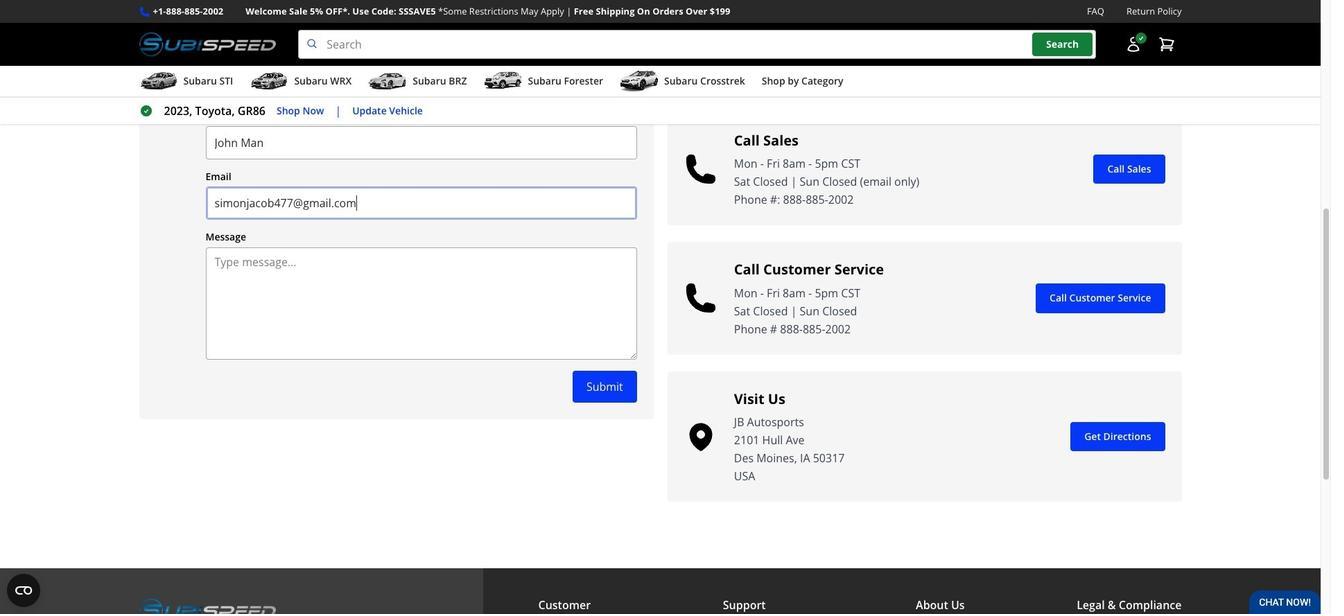 Task type: describe. For each thing, give the bounding box(es) containing it.
a subaru forester thumbnail image image
[[484, 71, 523, 92]]

button image
[[1126, 36, 1142, 53]]

a subaru wrx thumbnail image image
[[250, 71, 289, 92]]

Email Address text field
[[206, 187, 637, 220]]

open widget image
[[7, 574, 40, 608]]



Task type: vqa. For each thing, say whether or not it's contained in the screenshot.
Subispeed Logo
yes



Task type: locate. For each thing, give the bounding box(es) containing it.
subispeed logo image
[[139, 30, 276, 59], [139, 597, 276, 615]]

search input field
[[298, 30, 1096, 59]]

Message text field
[[206, 247, 637, 360]]

name text field
[[206, 126, 637, 159]]

0 vertical spatial subispeed logo image
[[139, 30, 276, 59]]

2 subispeed logo image from the top
[[139, 597, 276, 615]]

1 vertical spatial subispeed logo image
[[139, 597, 276, 615]]

1 subispeed logo image from the top
[[139, 30, 276, 59]]

a subaru brz thumbnail image image
[[369, 71, 407, 92]]

a subaru sti thumbnail image image
[[139, 71, 178, 92]]

a subaru crosstrek thumbnail image image
[[620, 71, 659, 92]]



